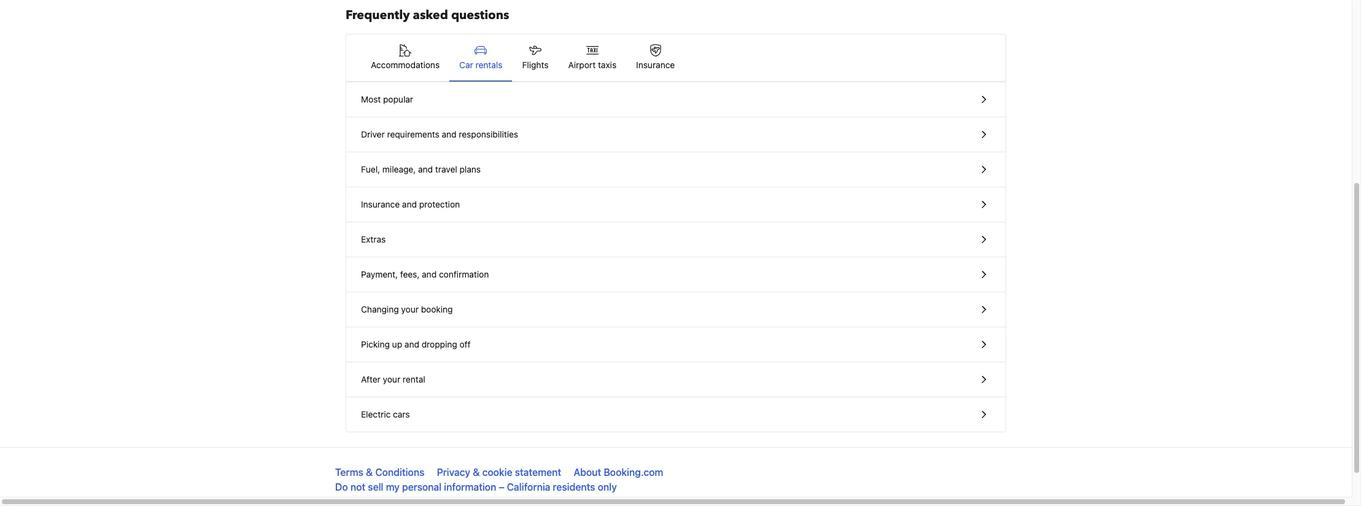 Task type: locate. For each thing, give the bounding box(es) containing it.
tab list containing accommodations
[[346, 34, 1006, 82]]

popular
[[383, 94, 413, 104]]

driver
[[361, 129, 385, 139]]

extras button
[[346, 222, 1006, 257]]

sell
[[368, 482, 384, 493]]

1 horizontal spatial your
[[401, 304, 419, 315]]

terms & conditions link
[[335, 467, 425, 478]]

not
[[351, 482, 366, 493]]

insurance and protection
[[361, 199, 460, 209]]

airport taxis button
[[559, 34, 627, 81]]

about
[[574, 467, 602, 478]]

terms & conditions
[[335, 467, 425, 478]]

and right up
[[405, 339, 420, 350]]

plans
[[460, 164, 481, 174]]

privacy & cookie statement link
[[437, 467, 562, 478]]

insurance up extras
[[361, 199, 400, 209]]

accommodations
[[371, 60, 440, 70]]

your right after
[[383, 374, 401, 385]]

electric cars
[[361, 409, 410, 420]]

payment,
[[361, 269, 398, 280]]

and for up
[[405, 339, 420, 350]]

your inside button
[[401, 304, 419, 315]]

car rentals button
[[450, 34, 513, 81]]

taxis
[[598, 60, 617, 70]]

insurance for insurance
[[637, 60, 675, 70]]

insurance inside tab list
[[637, 60, 675, 70]]

0 horizontal spatial your
[[383, 374, 401, 385]]

0 vertical spatial your
[[401, 304, 419, 315]]

residents
[[553, 482, 596, 493]]

asked
[[413, 7, 448, 23]]

& for privacy
[[473, 467, 480, 478]]

conditions
[[376, 467, 425, 478]]

flights button
[[513, 34, 559, 81]]

after
[[361, 374, 381, 385]]

fuel,
[[361, 164, 380, 174]]

your left booking
[[401, 304, 419, 315]]

tab list
[[346, 34, 1006, 82]]

fees,
[[400, 269, 420, 280]]

airport
[[569, 60, 596, 70]]

and inside button
[[422, 269, 437, 280]]

driver requirements and responsibilities button
[[346, 117, 1006, 152]]

and for mileage,
[[418, 164, 433, 174]]

1 & from the left
[[366, 467, 373, 478]]

1 vertical spatial your
[[383, 374, 401, 385]]

and right fees,
[[422, 269, 437, 280]]

booking.com
[[604, 467, 664, 478]]

payment, fees, and confirmation button
[[346, 257, 1006, 292]]

and for requirements
[[442, 129, 457, 139]]

–
[[499, 482, 505, 493]]

picking up and dropping off
[[361, 339, 471, 350]]

my
[[386, 482, 400, 493]]

and
[[442, 129, 457, 139], [418, 164, 433, 174], [402, 199, 417, 209], [422, 269, 437, 280], [405, 339, 420, 350]]

insurance
[[637, 60, 675, 70], [361, 199, 400, 209]]

& up the sell
[[366, 467, 373, 478]]

and left travel at the left top
[[418, 164, 433, 174]]

driver requirements and responsibilities
[[361, 129, 519, 139]]

airport taxis
[[569, 60, 617, 70]]

responsibilities
[[459, 129, 519, 139]]

picking up and dropping off button
[[346, 327, 1006, 362]]

do not sell my personal information – california residents only link
[[335, 482, 617, 493]]

1 horizontal spatial insurance
[[637, 60, 675, 70]]

cars
[[393, 409, 410, 420]]

0 vertical spatial insurance
[[637, 60, 675, 70]]

your for booking
[[401, 304, 419, 315]]

after your rental
[[361, 374, 426, 385]]

terms
[[335, 467, 364, 478]]

insurance up most popular button
[[637, 60, 675, 70]]

rental
[[403, 374, 426, 385]]

your
[[401, 304, 419, 315], [383, 374, 401, 385]]

confirmation
[[439, 269, 489, 280]]

mileage,
[[383, 164, 416, 174]]

1 horizontal spatial &
[[473, 467, 480, 478]]

privacy & cookie statement
[[437, 467, 562, 478]]

privacy
[[437, 467, 471, 478]]

0 horizontal spatial &
[[366, 467, 373, 478]]

after your rental button
[[346, 362, 1006, 397]]

rentals
[[476, 60, 503, 70]]

picking
[[361, 339, 390, 350]]

&
[[366, 467, 373, 478], [473, 467, 480, 478]]

& for terms
[[366, 467, 373, 478]]

0 horizontal spatial insurance
[[361, 199, 400, 209]]

your inside button
[[383, 374, 401, 385]]

your for rental
[[383, 374, 401, 385]]

1 vertical spatial insurance
[[361, 199, 400, 209]]

most popular
[[361, 94, 413, 104]]

about booking.com do not sell my personal information – california residents only
[[335, 467, 664, 493]]

2 & from the left
[[473, 467, 480, 478]]

do
[[335, 482, 348, 493]]

electric
[[361, 409, 391, 420]]

accommodations button
[[361, 34, 450, 81]]

and up travel at the left top
[[442, 129, 457, 139]]

& up do not sell my personal information – california residents only link
[[473, 467, 480, 478]]

only
[[598, 482, 617, 493]]



Task type: describe. For each thing, give the bounding box(es) containing it.
insurance and protection button
[[346, 187, 1006, 222]]

electric cars button
[[346, 397, 1006, 432]]

off
[[460, 339, 471, 350]]

and left protection
[[402, 199, 417, 209]]

fuel, mileage, and travel plans button
[[346, 152, 1006, 187]]

cookie
[[483, 467, 513, 478]]

and for fees,
[[422, 269, 437, 280]]

california
[[507, 482, 551, 493]]

information
[[444, 482, 497, 493]]

payment, fees, and confirmation
[[361, 269, 489, 280]]

insurance for insurance and protection
[[361, 199, 400, 209]]

fuel, mileage, and travel plans
[[361, 164, 481, 174]]

travel
[[435, 164, 457, 174]]

frequently
[[346, 7, 410, 23]]

dropping
[[422, 339, 458, 350]]

changing
[[361, 304, 399, 315]]

booking
[[421, 304, 453, 315]]

personal
[[402, 482, 442, 493]]

car rentals
[[460, 60, 503, 70]]

most popular button
[[346, 82, 1006, 117]]

changing your booking
[[361, 304, 453, 315]]

questions
[[451, 7, 510, 23]]

protection
[[419, 199, 460, 209]]

changing your booking button
[[346, 292, 1006, 327]]

requirements
[[387, 129, 440, 139]]

about booking.com link
[[574, 467, 664, 478]]

most
[[361, 94, 381, 104]]

car
[[460, 60, 473, 70]]

insurance button
[[627, 34, 685, 81]]

up
[[392, 339, 402, 350]]

frequently asked questions
[[346, 7, 510, 23]]

extras
[[361, 234, 386, 244]]

flights
[[522, 60, 549, 70]]

statement
[[515, 467, 562, 478]]



Task type: vqa. For each thing, say whether or not it's contained in the screenshot.
the Changing
yes



